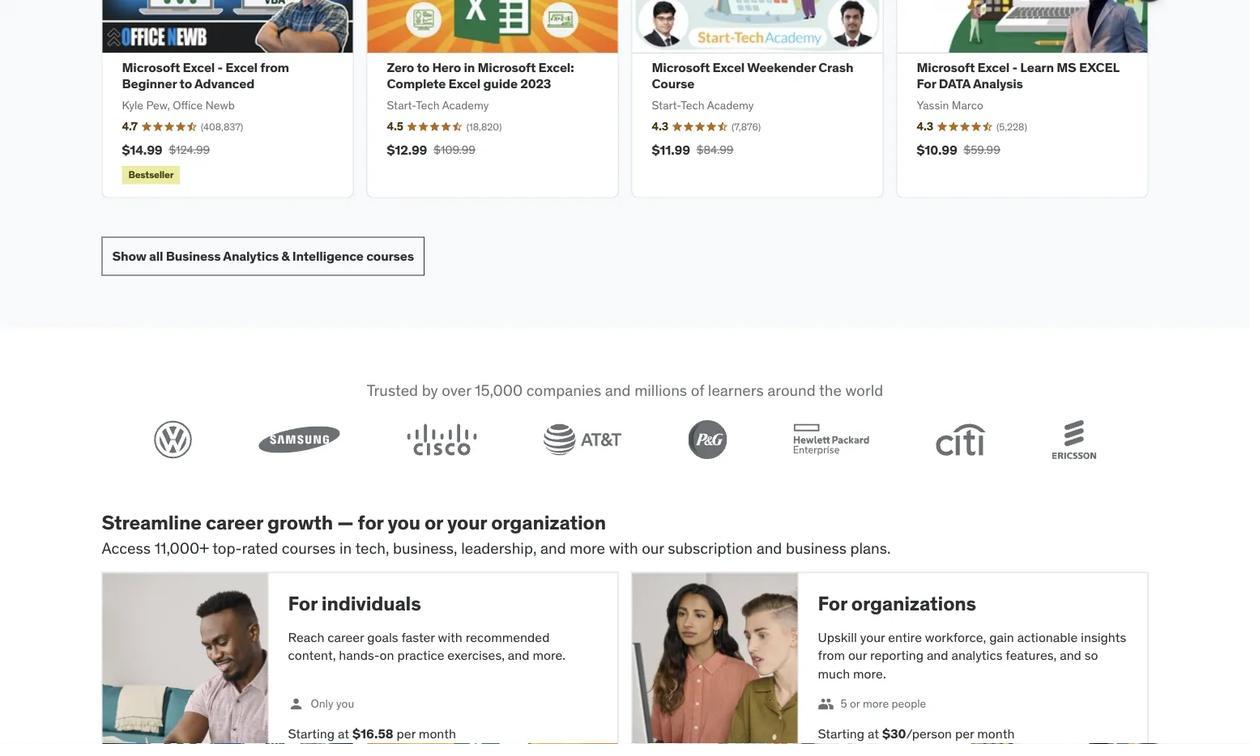 Task type: locate. For each thing, give the bounding box(es) containing it.
and left so
[[1060, 647, 1082, 664]]

at left $30
[[868, 726, 879, 743]]

1 horizontal spatial per
[[955, 726, 974, 743]]

1 horizontal spatial at
[[868, 726, 879, 743]]

workforce,
[[925, 629, 986, 646]]

organization
[[491, 510, 606, 535]]

0 horizontal spatial month
[[419, 726, 456, 743]]

course
[[652, 75, 695, 91]]

more.
[[533, 647, 566, 664], [853, 666, 886, 682]]

2 microsoft from the left
[[478, 59, 536, 76]]

excel
[[183, 59, 215, 76], [226, 59, 258, 76], [713, 59, 745, 76], [978, 59, 1010, 76], [448, 75, 481, 91]]

1 vertical spatial our
[[848, 647, 867, 664]]

content,
[[288, 647, 336, 664]]

on
[[380, 647, 394, 664]]

and down workforce,
[[927, 647, 949, 664]]

per right /person
[[955, 726, 974, 743]]

your up reporting
[[860, 629, 885, 646]]

0 horizontal spatial at
[[338, 726, 349, 743]]

to right beginner
[[180, 75, 192, 91]]

business,
[[393, 539, 458, 558]]

1 vertical spatial in
[[339, 539, 352, 558]]

people
[[892, 697, 926, 712]]

1 horizontal spatial for
[[818, 592, 847, 616]]

0 horizontal spatial or
[[425, 510, 443, 535]]

per right $16.58
[[397, 726, 416, 743]]

courses right intelligence at the top left of the page
[[366, 248, 414, 264]]

0 vertical spatial more
[[570, 539, 605, 558]]

our down the upskill
[[848, 647, 867, 664]]

starting down only at the bottom of the page
[[288, 726, 335, 743]]

and down organization
[[540, 539, 566, 558]]

1 vertical spatial more
[[863, 697, 889, 712]]

from
[[260, 59, 289, 76], [818, 647, 845, 664]]

2 starting from the left
[[818, 726, 865, 743]]

courses down growth
[[282, 539, 336, 558]]

your inside upskill your entire workforce, gain actionable insights from our reporting and analytics features, and so much more.
[[860, 629, 885, 646]]

1 vertical spatial courses
[[282, 539, 336, 558]]

analytics
[[223, 248, 279, 264]]

excel for microsoft excel - learn ms excel for data analysis
[[978, 59, 1010, 76]]

1 horizontal spatial more.
[[853, 666, 886, 682]]

starting
[[288, 726, 335, 743], [818, 726, 865, 743]]

goals
[[367, 629, 398, 646]]

1 vertical spatial career
[[328, 629, 364, 646]]

microsoft excel weekender crash course
[[652, 59, 854, 91]]

by
[[422, 380, 438, 400]]

hands-
[[339, 647, 380, 664]]

0 horizontal spatial per
[[397, 726, 416, 743]]

from right advanced
[[260, 59, 289, 76]]

career inside reach career goals faster with recommended content, hands-on practice exercises, and more.
[[328, 629, 364, 646]]

of
[[691, 380, 704, 400]]

1 horizontal spatial in
[[464, 59, 475, 76]]

1 horizontal spatial your
[[860, 629, 885, 646]]

1 horizontal spatial our
[[848, 647, 867, 664]]

- left learn
[[1013, 59, 1018, 76]]

0 horizontal spatial more.
[[533, 647, 566, 664]]

starting at $30 /person per month
[[818, 726, 1015, 743]]

show all business analytics & intelligence courses
[[112, 248, 414, 264]]

career up top-
[[206, 510, 263, 535]]

small image for for individuals
[[288, 696, 304, 713]]

more. down recommended
[[533, 647, 566, 664]]

ericsson logo image
[[1052, 421, 1097, 459]]

1 horizontal spatial from
[[818, 647, 845, 664]]

1 horizontal spatial small image
[[818, 696, 834, 713]]

2023
[[520, 75, 551, 91]]

1 per from the left
[[397, 726, 416, 743]]

0 horizontal spatial -
[[218, 59, 223, 76]]

1 horizontal spatial to
[[417, 59, 430, 76]]

month
[[419, 726, 456, 743], [977, 726, 1015, 743]]

2 at from the left
[[868, 726, 879, 743]]

practice
[[397, 647, 444, 664]]

0 vertical spatial in
[[464, 59, 475, 76]]

1 vertical spatial you
[[336, 697, 354, 712]]

to
[[417, 59, 430, 76], [180, 75, 192, 91]]

2 small image from the left
[[818, 696, 834, 713]]

starting down 5
[[818, 726, 865, 743]]

and left the 'millions'
[[605, 380, 631, 400]]

to inside microsoft excel - excel from beginner to advanced
[[180, 75, 192, 91]]

for individuals
[[288, 592, 421, 616]]

microsoft inside microsoft excel - excel from beginner to advanced
[[122, 59, 180, 76]]

month right $16.58
[[419, 726, 456, 743]]

you right for
[[388, 510, 420, 535]]

0 horizontal spatial more
[[570, 539, 605, 558]]

career inside streamline career growth — for you or your organization access 11,000+ top-rated courses in tech, business, leadership, and more with our subscription and business plans.
[[206, 510, 263, 535]]

over
[[442, 380, 471, 400]]

show all business analytics & intelligence courses link
[[102, 237, 424, 276]]

- inside microsoft excel - excel from beginner to advanced
[[218, 59, 223, 76]]

in down —
[[339, 539, 352, 558]]

0 horizontal spatial with
[[438, 629, 463, 646]]

upskill your entire workforce, gain actionable insights from our reporting and analytics features, and so much more.
[[818, 629, 1127, 682]]

with inside streamline career growth — for you or your organization access 11,000+ top-rated courses in tech, business, leadership, and more with our subscription and business plans.
[[609, 539, 638, 558]]

individuals
[[322, 592, 421, 616]]

only
[[311, 697, 334, 712]]

1 vertical spatial from
[[818, 647, 845, 664]]

at for organizations
[[868, 726, 879, 743]]

0 horizontal spatial starting
[[288, 726, 335, 743]]

0 horizontal spatial courses
[[282, 539, 336, 558]]

beginner
[[122, 75, 177, 91]]

our
[[642, 539, 664, 558], [848, 647, 867, 664]]

samsung logo image
[[259, 426, 341, 454]]

0 vertical spatial your
[[447, 510, 487, 535]]

- for excel
[[218, 59, 223, 76]]

microsoft inside microsoft excel - learn ms excel for data analysis
[[917, 59, 975, 76]]

in right hero
[[464, 59, 475, 76]]

0 horizontal spatial career
[[206, 510, 263, 535]]

- right beginner
[[218, 59, 223, 76]]

from up much
[[818, 647, 845, 664]]

more right 5
[[863, 697, 889, 712]]

0 vertical spatial our
[[642, 539, 664, 558]]

for up the upskill
[[818, 592, 847, 616]]

small image
[[288, 696, 304, 713], [818, 696, 834, 713]]

reach
[[288, 629, 324, 646]]

tech,
[[355, 539, 389, 558]]

1 vertical spatial your
[[860, 629, 885, 646]]

0 horizontal spatial small image
[[288, 696, 304, 713]]

streamline career growth — for you or your organization access 11,000+ top-rated courses in tech, business, leadership, and more with our subscription and business plans.
[[102, 510, 891, 558]]

exercises,
[[448, 647, 505, 664]]

around
[[768, 380, 816, 400]]

month right /person
[[977, 726, 1015, 743]]

excel for microsoft excel - excel from beginner to advanced
[[183, 59, 215, 76]]

0 horizontal spatial to
[[180, 75, 192, 91]]

for left data on the top of the page
[[917, 75, 936, 91]]

more down organization
[[570, 539, 605, 558]]

1 - from the left
[[218, 59, 223, 76]]

excel inside microsoft excel weekender crash course
[[713, 59, 745, 76]]

$30
[[882, 726, 906, 743]]

0 horizontal spatial our
[[642, 539, 664, 558]]

1 microsoft from the left
[[122, 59, 180, 76]]

0 horizontal spatial from
[[260, 59, 289, 76]]

1 horizontal spatial or
[[850, 697, 860, 712]]

1 at from the left
[[338, 726, 349, 743]]

excel
[[1079, 59, 1119, 76]]

excel inside microsoft excel - learn ms excel for data analysis
[[978, 59, 1010, 76]]

4 microsoft from the left
[[917, 59, 975, 76]]

career up hands-
[[328, 629, 364, 646]]

0 horizontal spatial for
[[288, 592, 317, 616]]

guide
[[483, 75, 518, 91]]

microsoft excel - excel from beginner to advanced link
[[122, 59, 289, 91]]

growth
[[267, 510, 333, 535]]

1 horizontal spatial month
[[977, 726, 1015, 743]]

0 vertical spatial more.
[[533, 647, 566, 664]]

starting for individuals
[[288, 726, 335, 743]]

courses inside streamline career growth — for you or your organization access 11,000+ top-rated courses in tech, business, leadership, and more with our subscription and business plans.
[[282, 539, 336, 558]]

2 month from the left
[[977, 726, 1015, 743]]

1 horizontal spatial courses
[[366, 248, 414, 264]]

microsoft
[[122, 59, 180, 76], [478, 59, 536, 76], [652, 59, 710, 76], [917, 59, 975, 76]]

0 vertical spatial or
[[425, 510, 443, 535]]

millions
[[635, 380, 687, 400]]

0 horizontal spatial your
[[447, 510, 487, 535]]

our inside streamline career growth — for you or your organization access 11,000+ top-rated courses in tech, business, leadership, and more with our subscription and business plans.
[[642, 539, 664, 558]]

15,000
[[475, 380, 523, 400]]

at
[[338, 726, 349, 743], [868, 726, 879, 743]]

much
[[818, 666, 850, 682]]

our left subscription
[[642, 539, 664, 558]]

2 - from the left
[[1013, 59, 1018, 76]]

plans.
[[850, 539, 891, 558]]

faster
[[401, 629, 435, 646]]

3 microsoft from the left
[[652, 59, 710, 76]]

from inside upskill your entire workforce, gain actionable insights from our reporting and analytics features, and so much more.
[[818, 647, 845, 664]]

0 vertical spatial you
[[388, 510, 420, 535]]

leadership,
[[461, 539, 537, 558]]

1 horizontal spatial career
[[328, 629, 364, 646]]

5
[[841, 697, 847, 712]]

-
[[218, 59, 223, 76], [1013, 59, 1018, 76]]

small image left only at the bottom of the page
[[288, 696, 304, 713]]

from inside microsoft excel - excel from beginner to advanced
[[260, 59, 289, 76]]

microsoft inside microsoft excel weekender crash course
[[652, 59, 710, 76]]

1 starting from the left
[[288, 726, 335, 743]]

your up leadership,
[[447, 510, 487, 535]]

you
[[388, 510, 420, 535], [336, 697, 354, 712]]

or up business,
[[425, 510, 443, 535]]

0 vertical spatial from
[[260, 59, 289, 76]]

0 vertical spatial career
[[206, 510, 263, 535]]

for up reach
[[288, 592, 317, 616]]

excel for microsoft excel weekender crash course
[[713, 59, 745, 76]]

or
[[425, 510, 443, 535], [850, 697, 860, 712]]

for for for organizations
[[818, 592, 847, 616]]

0 horizontal spatial you
[[336, 697, 354, 712]]

you right only at the bottom of the page
[[336, 697, 354, 712]]

insights
[[1081, 629, 1127, 646]]

1 small image from the left
[[288, 696, 304, 713]]

only you
[[311, 697, 354, 712]]

microsoft excel weekender crash course link
[[652, 59, 854, 91]]

with
[[609, 539, 638, 558], [438, 629, 463, 646]]

you inside streamline career growth — for you or your organization access 11,000+ top-rated courses in tech, business, leadership, and more with our subscription and business plans.
[[388, 510, 420, 535]]

- inside microsoft excel - learn ms excel for data analysis
[[1013, 59, 1018, 76]]

more. inside upskill your entire workforce, gain actionable insights from our reporting and analytics features, and so much more.
[[853, 666, 886, 682]]

or right 5
[[850, 697, 860, 712]]

2 horizontal spatial for
[[917, 75, 936, 91]]

starting for organizations
[[818, 726, 865, 743]]

&
[[281, 248, 290, 264]]

microsoft inside zero to hero in microsoft excel: complete excel guide 2023
[[478, 59, 536, 76]]

1 horizontal spatial -
[[1013, 59, 1018, 76]]

0 vertical spatial with
[[609, 539, 638, 558]]

1 horizontal spatial with
[[609, 539, 638, 558]]

more. down reporting
[[853, 666, 886, 682]]

1 horizontal spatial starting
[[818, 726, 865, 743]]

more inside streamline career growth — for you or your organization access 11,000+ top-rated courses in tech, business, leadership, and more with our subscription and business plans.
[[570, 539, 605, 558]]

1 vertical spatial with
[[438, 629, 463, 646]]

your
[[447, 510, 487, 535], [860, 629, 885, 646]]

business
[[786, 539, 847, 558]]

small image left 5
[[818, 696, 834, 713]]

weekender
[[747, 59, 816, 76]]

1 vertical spatial more.
[[853, 666, 886, 682]]

and down recommended
[[508, 647, 530, 664]]

volkswagen logo image
[[154, 421, 192, 459]]

per
[[397, 726, 416, 743], [955, 726, 974, 743]]

1 month from the left
[[419, 726, 456, 743]]

1 horizontal spatial you
[[388, 510, 420, 535]]

0 horizontal spatial in
[[339, 539, 352, 558]]

at left $16.58
[[338, 726, 349, 743]]

career for reach
[[328, 629, 364, 646]]

more
[[570, 539, 605, 558], [863, 697, 889, 712]]

your inside streamline career growth — for you or your organization access 11,000+ top-rated courses in tech, business, leadership, and more with our subscription and business plans.
[[447, 510, 487, 535]]

to right zero
[[417, 59, 430, 76]]



Task type: describe. For each thing, give the bounding box(es) containing it.
zero to hero in microsoft excel: complete excel guide 2023 link
[[387, 59, 574, 91]]

recommended
[[466, 629, 550, 646]]

complete
[[387, 75, 446, 91]]

advanced
[[195, 75, 255, 91]]

reach career goals faster with recommended content, hands-on practice exercises, and more.
[[288, 629, 566, 664]]

data
[[939, 75, 971, 91]]

and left business
[[757, 539, 782, 558]]

5 or more people
[[841, 697, 926, 712]]

business
[[166, 248, 221, 264]]

microsoft excel - learn ms excel for data analysis link
[[917, 59, 1119, 91]]

learn
[[1020, 59, 1054, 76]]

trusted
[[367, 380, 418, 400]]

microsoft for microsoft excel - excel from beginner to advanced
[[122, 59, 180, 76]]

entire
[[888, 629, 922, 646]]

organizations
[[851, 592, 976, 616]]

rated
[[242, 539, 278, 558]]

features,
[[1006, 647, 1057, 664]]

1 horizontal spatial more
[[863, 697, 889, 712]]

access
[[102, 539, 151, 558]]

more. inside reach career goals faster with recommended content, hands-on practice exercises, and more.
[[533, 647, 566, 664]]

learners
[[708, 380, 764, 400]]

microsoft for microsoft excel - learn ms excel for data analysis
[[917, 59, 975, 76]]

microsoft excel - excel from beginner to advanced
[[122, 59, 289, 91]]

our inside upskill your entire workforce, gain actionable insights from our reporting and analytics features, and so much more.
[[848, 647, 867, 664]]

actionable
[[1017, 629, 1078, 646]]

in inside zero to hero in microsoft excel: complete excel guide 2023
[[464, 59, 475, 76]]

to inside zero to hero in microsoft excel: complete excel guide 2023
[[417, 59, 430, 76]]

with inside reach career goals faster with recommended content, hands-on practice exercises, and more.
[[438, 629, 463, 646]]

att&t logo image
[[543, 424, 622, 456]]

microsoft for microsoft excel weekender crash course
[[652, 59, 710, 76]]

for
[[358, 510, 383, 535]]

companies
[[527, 380, 601, 400]]

world
[[846, 380, 884, 400]]

for inside microsoft excel - learn ms excel for data analysis
[[917, 75, 936, 91]]

crash
[[819, 59, 854, 76]]

hero
[[432, 59, 461, 76]]

and inside reach career goals faster with recommended content, hands-on practice exercises, and more.
[[508, 647, 530, 664]]

$16.58
[[352, 726, 394, 743]]

upskill
[[818, 629, 857, 646]]

top-
[[212, 539, 242, 558]]

the
[[819, 380, 842, 400]]

small image for for organizations
[[818, 696, 834, 713]]

1 vertical spatial or
[[850, 697, 860, 712]]

for organizations
[[818, 592, 976, 616]]

subscription
[[668, 539, 753, 558]]

citi logo image
[[936, 424, 986, 456]]

11,000+
[[154, 539, 209, 558]]

so
[[1085, 647, 1098, 664]]

in inside streamline career growth — for you or your organization access 11,000+ top-rated courses in tech, business, leadership, and more with our subscription and business plans.
[[339, 539, 352, 558]]

streamline
[[102, 510, 202, 535]]

starting at $16.58 per month
[[288, 726, 456, 743]]

microsoft excel - learn ms excel for data analysis
[[917, 59, 1119, 91]]

hewlett packard enterprise logo image
[[793, 424, 870, 456]]

all
[[149, 248, 163, 264]]

ms
[[1057, 59, 1077, 76]]

reporting
[[870, 647, 924, 664]]

show
[[112, 248, 146, 264]]

career for streamline
[[206, 510, 263, 535]]

analysis
[[973, 75, 1023, 91]]

0 vertical spatial courses
[[366, 248, 414, 264]]

excel:
[[539, 59, 574, 76]]

excel inside zero to hero in microsoft excel: complete excel guide 2023
[[448, 75, 481, 91]]

- for learn
[[1013, 59, 1018, 76]]

zero
[[387, 59, 414, 76]]

zero to hero in microsoft excel: complete excel guide 2023
[[387, 59, 574, 91]]

trusted by over 15,000 companies and millions of learners around the world
[[367, 380, 884, 400]]

—
[[337, 510, 354, 535]]

/person
[[906, 726, 952, 743]]

for for for individuals
[[288, 592, 317, 616]]

procter & gamble logo image
[[688, 421, 727, 459]]

cisco logo image
[[407, 424, 477, 456]]

intelligence
[[292, 248, 364, 264]]

gain
[[990, 629, 1014, 646]]

analytics
[[952, 647, 1003, 664]]

at for individuals
[[338, 726, 349, 743]]

or inside streamline career growth — for you or your organization access 11,000+ top-rated courses in tech, business, leadership, and more with our subscription and business plans.
[[425, 510, 443, 535]]

2 per from the left
[[955, 726, 974, 743]]



Task type: vqa. For each thing, say whether or not it's contained in the screenshot.
the bottommost your
yes



